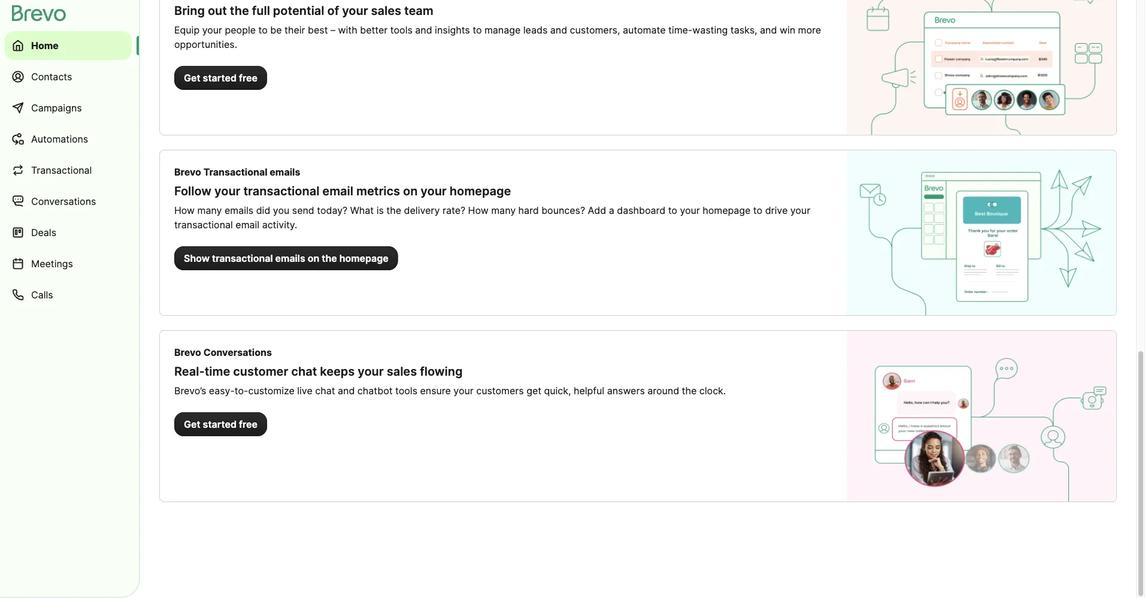 Task type: locate. For each thing, give the bounding box(es) containing it.
1 vertical spatial get started free button
[[174, 412, 267, 436]]

deals
[[31, 227, 56, 238]]

2 vertical spatial emails
[[275, 252, 305, 264]]

1 horizontal spatial transactional
[[204, 166, 268, 178]]

around
[[648, 385, 680, 396]]

and right leads
[[551, 24, 568, 36]]

0 vertical spatial get started free button
[[174, 66, 267, 90]]

1 free from the top
[[239, 72, 258, 84]]

you
[[273, 204, 290, 216]]

tools down "team" at the top
[[391, 24, 413, 36]]

0 vertical spatial on
[[403, 184, 418, 198]]

homepage up the rate?
[[450, 184, 511, 198]]

emails
[[270, 166, 301, 178], [225, 204, 254, 216], [275, 252, 305, 264]]

0 vertical spatial chat
[[291, 364, 317, 379]]

1 horizontal spatial homepage
[[450, 184, 511, 198]]

transactional up show
[[174, 219, 233, 230]]

time
[[205, 364, 230, 379]]

sales up the better
[[371, 3, 402, 18]]

sales inside brevo conversations real-time customer chat keeps your sales flowing brevo's easy-to-customize live chat and chatbot tools ensure your customers get quick, helpful answers around the clock.
[[387, 364, 417, 379]]

your up 'delivery'
[[421, 184, 447, 198]]

1 vertical spatial on
[[308, 252, 320, 264]]

people
[[225, 24, 256, 36]]

1 vertical spatial transactional
[[174, 219, 233, 230]]

transactional up follow
[[204, 166, 268, 178]]

free down people
[[239, 72, 258, 84]]

0 vertical spatial brevo
[[174, 166, 201, 178]]

brevo
[[174, 166, 201, 178], [174, 346, 201, 358]]

customize
[[248, 385, 295, 396]]

started
[[203, 72, 237, 84], [203, 418, 237, 430]]

your right dashboard
[[680, 204, 700, 216]]

answers
[[608, 385, 645, 396]]

on down send
[[308, 252, 320, 264]]

rate?
[[443, 204, 466, 216]]

1 vertical spatial brevo
[[174, 346, 201, 358]]

2 brevo from the top
[[174, 346, 201, 358]]

the inside brevo transactional emails follow your transactional email metrics on your homepage how many emails did you send today? what is the delivery rate? how many hard bounces? add a dashboard to your homepage to drive your transactional email activity.
[[387, 204, 402, 216]]

email
[[323, 184, 354, 198], [236, 219, 260, 230]]

full
[[252, 3, 270, 18]]

with
[[338, 24, 358, 36]]

your right follow
[[215, 184, 241, 198]]

transactional down automations
[[31, 164, 92, 176]]

real-
[[174, 364, 205, 379]]

get started free down the opportunities.
[[184, 72, 258, 84]]

started down the opportunities.
[[203, 72, 237, 84]]

conversations
[[31, 195, 96, 207], [204, 346, 272, 358]]

email up today?
[[323, 184, 354, 198]]

0 vertical spatial sales
[[371, 3, 402, 18]]

how down follow
[[174, 204, 195, 216]]

1 started from the top
[[203, 72, 237, 84]]

transactional inside button
[[212, 252, 273, 264]]

your right drive
[[791, 204, 811, 216]]

get down brevo's
[[184, 418, 201, 430]]

2 horizontal spatial homepage
[[703, 204, 751, 216]]

2 vertical spatial homepage
[[340, 252, 389, 264]]

0 vertical spatial get started free
[[184, 72, 258, 84]]

get started free button down easy-
[[174, 412, 267, 436]]

many down follow
[[198, 204, 222, 216]]

1 many from the left
[[198, 204, 222, 216]]

0 vertical spatial get
[[184, 72, 201, 84]]

how right the rate?
[[468, 204, 489, 216]]

brevo up real-
[[174, 346, 201, 358]]

free
[[239, 72, 258, 84], [239, 418, 258, 430]]

1 horizontal spatial email
[[323, 184, 354, 198]]

the
[[230, 3, 249, 18], [387, 204, 402, 216], [322, 252, 337, 264], [682, 385, 697, 396]]

win
[[780, 24, 796, 36]]

the left clock.
[[682, 385, 697, 396]]

customers
[[477, 385, 524, 396]]

1 vertical spatial get
[[184, 418, 201, 430]]

free down "to-"
[[239, 418, 258, 430]]

1 vertical spatial sales
[[387, 364, 417, 379]]

emails left did
[[225, 204, 254, 216]]

many
[[198, 204, 222, 216], [492, 204, 516, 216]]

live
[[297, 385, 313, 396]]

to left be
[[259, 24, 268, 36]]

2 get started free from the top
[[184, 418, 258, 430]]

emails down activity.
[[275, 252, 305, 264]]

transactional
[[244, 184, 320, 198], [174, 219, 233, 230], [212, 252, 273, 264]]

get
[[527, 385, 542, 396]]

sales up chatbot
[[387, 364, 417, 379]]

equip
[[174, 24, 200, 36]]

deals link
[[5, 218, 132, 247]]

and down keeps
[[338, 385, 355, 396]]

0 vertical spatial homepage
[[450, 184, 511, 198]]

did
[[256, 204, 271, 216]]

hard
[[519, 204, 539, 216]]

transactional
[[31, 164, 92, 176], [204, 166, 268, 178]]

the inside bring out the full potential of your sales team equip your people to be their best – with better tools and insights to manage leads and customers, automate time-wasting tasks, and win more opportunities.
[[230, 3, 249, 18]]

transactional right show
[[212, 252, 273, 264]]

chat right the "live"
[[315, 385, 335, 396]]

sales
[[371, 3, 402, 18], [387, 364, 417, 379]]

their
[[285, 24, 305, 36]]

the down today?
[[322, 252, 337, 264]]

0 vertical spatial started
[[203, 72, 237, 84]]

ensure
[[420, 385, 451, 396]]

brevo inside brevo transactional emails follow your transactional email metrics on your homepage how many emails did you send today? what is the delivery rate? how many hard bounces? add a dashboard to your homepage to drive your transactional email activity.
[[174, 166, 201, 178]]

started down easy-
[[203, 418, 237, 430]]

how
[[174, 204, 195, 216], [468, 204, 489, 216]]

0 horizontal spatial conversations
[[31, 195, 96, 207]]

and left win
[[761, 24, 778, 36]]

0 vertical spatial free
[[239, 72, 258, 84]]

tasks,
[[731, 24, 758, 36]]

0 horizontal spatial transactional
[[31, 164, 92, 176]]

get started free
[[184, 72, 258, 84], [184, 418, 258, 430]]

transactional up you
[[244, 184, 320, 198]]

of
[[328, 3, 339, 18]]

get started free button down the opportunities.
[[174, 66, 267, 90]]

0 horizontal spatial homepage
[[340, 252, 389, 264]]

to right dashboard
[[669, 204, 678, 216]]

sales inside bring out the full potential of your sales team equip your people to be their best – with better tools and insights to manage leads and customers, automate time-wasting tasks, and win more opportunities.
[[371, 3, 402, 18]]

0 vertical spatial emails
[[270, 166, 301, 178]]

1 vertical spatial get started free
[[184, 418, 258, 430]]

1 brevo from the top
[[174, 166, 201, 178]]

the right is
[[387, 204, 402, 216]]

on up 'delivery'
[[403, 184, 418, 198]]

1 horizontal spatial how
[[468, 204, 489, 216]]

1 vertical spatial free
[[239, 418, 258, 430]]

get started free button
[[174, 66, 267, 90], [174, 412, 267, 436]]

0 horizontal spatial how
[[174, 204, 195, 216]]

drive
[[766, 204, 788, 216]]

1 vertical spatial started
[[203, 418, 237, 430]]

get started free down easy-
[[184, 418, 258, 430]]

–
[[331, 24, 336, 36]]

brevo up follow
[[174, 166, 201, 178]]

your
[[342, 3, 368, 18], [202, 24, 222, 36], [215, 184, 241, 198], [421, 184, 447, 198], [680, 204, 700, 216], [791, 204, 811, 216], [358, 364, 384, 379], [454, 385, 474, 396]]

1 vertical spatial homepage
[[703, 204, 751, 216]]

the inside button
[[322, 252, 337, 264]]

helpful
[[574, 385, 605, 396]]

1 vertical spatial tools
[[396, 385, 418, 396]]

2 free from the top
[[239, 418, 258, 430]]

chat
[[291, 364, 317, 379], [315, 385, 335, 396]]

to
[[259, 24, 268, 36], [473, 24, 482, 36], [669, 204, 678, 216], [754, 204, 763, 216]]

many left hard
[[492, 204, 516, 216]]

leads
[[524, 24, 548, 36]]

email down did
[[236, 219, 260, 230]]

emails inside button
[[275, 252, 305, 264]]

get down the opportunities.
[[184, 72, 201, 84]]

campaigns
[[31, 102, 82, 114]]

chat up the "live"
[[291, 364, 317, 379]]

1 get started free button from the top
[[174, 66, 267, 90]]

manage
[[485, 24, 521, 36]]

tools inside brevo conversations real-time customer chat keeps your sales flowing brevo's easy-to-customize live chat and chatbot tools ensure your customers get quick, helpful answers around the clock.
[[396, 385, 418, 396]]

on
[[403, 184, 418, 198], [308, 252, 320, 264]]

tools left ensure
[[396, 385, 418, 396]]

emails up you
[[270, 166, 301, 178]]

home
[[31, 40, 59, 51]]

2 started from the top
[[203, 418, 237, 430]]

the up people
[[230, 3, 249, 18]]

delivery
[[404, 204, 440, 216]]

2 vertical spatial transactional
[[212, 252, 273, 264]]

0 vertical spatial email
[[323, 184, 354, 198]]

homepage left drive
[[703, 204, 751, 216]]

homepage inside the show transactional emails on the homepage button
[[340, 252, 389, 264]]

show
[[184, 252, 210, 264]]

your up chatbot
[[358, 364, 384, 379]]

show transactional emails on the homepage button
[[174, 246, 398, 270]]

follow
[[174, 184, 212, 198]]

a
[[609, 204, 615, 216]]

2 get started free button from the top
[[174, 412, 267, 436]]

1 horizontal spatial conversations
[[204, 346, 272, 358]]

0 horizontal spatial many
[[198, 204, 222, 216]]

and
[[416, 24, 432, 36], [551, 24, 568, 36], [761, 24, 778, 36], [338, 385, 355, 396]]

out
[[208, 3, 227, 18]]

1 vertical spatial conversations
[[204, 346, 272, 358]]

get
[[184, 72, 201, 84], [184, 418, 201, 430]]

conversations up 'time'
[[204, 346, 272, 358]]

0 vertical spatial tools
[[391, 24, 413, 36]]

campaigns link
[[5, 93, 132, 122]]

meetings
[[31, 258, 73, 269]]

to right insights
[[473, 24, 482, 36]]

0 horizontal spatial email
[[236, 219, 260, 230]]

conversations down transactional link
[[31, 195, 96, 207]]

1 horizontal spatial on
[[403, 184, 418, 198]]

homepage down the what
[[340, 252, 389, 264]]

brevo inside brevo conversations real-time customer chat keeps your sales flowing brevo's easy-to-customize live chat and chatbot tools ensure your customers get quick, helpful answers around the clock.
[[174, 346, 201, 358]]

homepage
[[450, 184, 511, 198], [703, 204, 751, 216], [340, 252, 389, 264]]

1 horizontal spatial many
[[492, 204, 516, 216]]

0 horizontal spatial on
[[308, 252, 320, 264]]

tools
[[391, 24, 413, 36], [396, 385, 418, 396]]



Task type: vqa. For each thing, say whether or not it's contained in the screenshot.
Left___8Yvyj IMAGE
no



Task type: describe. For each thing, give the bounding box(es) containing it.
1 vertical spatial chat
[[315, 385, 335, 396]]

tools inside bring out the full potential of your sales team equip your people to be their best – with better tools and insights to manage leads and customers, automate time-wasting tasks, and win more opportunities.
[[391, 24, 413, 36]]

better
[[360, 24, 388, 36]]

add
[[588, 204, 607, 216]]

transactional inside brevo transactional emails follow your transactional email metrics on your homepage how many emails did you send today? what is the delivery rate? how many hard bounces? add a dashboard to your homepage to drive your transactional email activity.
[[204, 166, 268, 178]]

bring out the full potential of your sales team equip your people to be their best – with better tools and insights to manage leads and customers, automate time-wasting tasks, and win more opportunities.
[[174, 3, 822, 50]]

1 get from the top
[[184, 72, 201, 84]]

automations
[[31, 133, 88, 145]]

what
[[350, 204, 374, 216]]

bounces?
[[542, 204, 586, 216]]

send
[[292, 204, 314, 216]]

team
[[405, 3, 434, 18]]

be
[[270, 24, 282, 36]]

emails for your
[[270, 166, 301, 178]]

quick,
[[544, 385, 571, 396]]

conversations link
[[5, 187, 132, 216]]

opportunities.
[[174, 38, 237, 50]]

wasting
[[693, 24, 728, 36]]

time-
[[669, 24, 693, 36]]

and inside brevo conversations real-time customer chat keeps your sales flowing brevo's easy-to-customize live chat and chatbot tools ensure your customers get quick, helpful answers around the clock.
[[338, 385, 355, 396]]

1 vertical spatial email
[[236, 219, 260, 230]]

2 how from the left
[[468, 204, 489, 216]]

your up the opportunities.
[[202, 24, 222, 36]]

0 vertical spatial conversations
[[31, 195, 96, 207]]

2 many from the left
[[492, 204, 516, 216]]

insights
[[435, 24, 470, 36]]

easy-
[[209, 385, 235, 396]]

1 vertical spatial emails
[[225, 204, 254, 216]]

your right ensure
[[454, 385, 474, 396]]

started for second get started free button from the bottom of the page
[[203, 72, 237, 84]]

transactional link
[[5, 156, 132, 185]]

bring
[[174, 3, 205, 18]]

to left drive
[[754, 204, 763, 216]]

on inside brevo transactional emails follow your transactional email metrics on your homepage how many emails did you send today? what is the delivery rate? how many hard bounces? add a dashboard to your homepage to drive your transactional email activity.
[[403, 184, 418, 198]]

calls
[[31, 289, 53, 301]]

more
[[799, 24, 822, 36]]

potential
[[273, 3, 325, 18]]

calls link
[[5, 280, 132, 309]]

customers,
[[570, 24, 621, 36]]

today?
[[317, 204, 348, 216]]

is
[[377, 204, 384, 216]]

show transactional emails on the homepage
[[184, 252, 389, 264]]

meetings link
[[5, 249, 132, 278]]

clock.
[[700, 385, 726, 396]]

keeps
[[320, 364, 355, 379]]

1 get started free from the top
[[184, 72, 258, 84]]

emails for the
[[275, 252, 305, 264]]

chatbot
[[358, 385, 393, 396]]

brevo for real-time customer chat keeps your sales flowing
[[174, 346, 201, 358]]

brevo for follow your transactional email metrics on your homepage
[[174, 166, 201, 178]]

brevo conversations real-time customer chat keeps your sales flowing brevo's easy-to-customize live chat and chatbot tools ensure your customers get quick, helpful answers around the clock.
[[174, 346, 726, 396]]

metrics
[[357, 184, 400, 198]]

conversations inside brevo conversations real-time customer chat keeps your sales flowing brevo's easy-to-customize live chat and chatbot tools ensure your customers get quick, helpful answers around the clock.
[[204, 346, 272, 358]]

0 vertical spatial transactional
[[244, 184, 320, 198]]

2 get from the top
[[184, 418, 201, 430]]

and down "team" at the top
[[416, 24, 432, 36]]

home link
[[5, 31, 132, 60]]

brevo transactional emails follow your transactional email metrics on your homepage how many emails did you send today? what is the delivery rate? how many hard bounces? add a dashboard to your homepage to drive your transactional email activity.
[[174, 166, 811, 230]]

best
[[308, 24, 328, 36]]

automations link
[[5, 125, 132, 153]]

automate
[[623, 24, 666, 36]]

to-
[[235, 385, 248, 396]]

on inside the show transactional emails on the homepage button
[[308, 252, 320, 264]]

contacts
[[31, 71, 72, 82]]

your up with
[[342, 3, 368, 18]]

activity.
[[262, 219, 298, 230]]

customer
[[233, 364, 289, 379]]

the inside brevo conversations real-time customer chat keeps your sales flowing brevo's easy-to-customize live chat and chatbot tools ensure your customers get quick, helpful answers around the clock.
[[682, 385, 697, 396]]

dashboard
[[617, 204, 666, 216]]

started for 2nd get started free button from the top of the page
[[203, 418, 237, 430]]

brevo's
[[174, 385, 206, 396]]

1 how from the left
[[174, 204, 195, 216]]

contacts link
[[5, 62, 132, 91]]

flowing
[[420, 364, 463, 379]]



